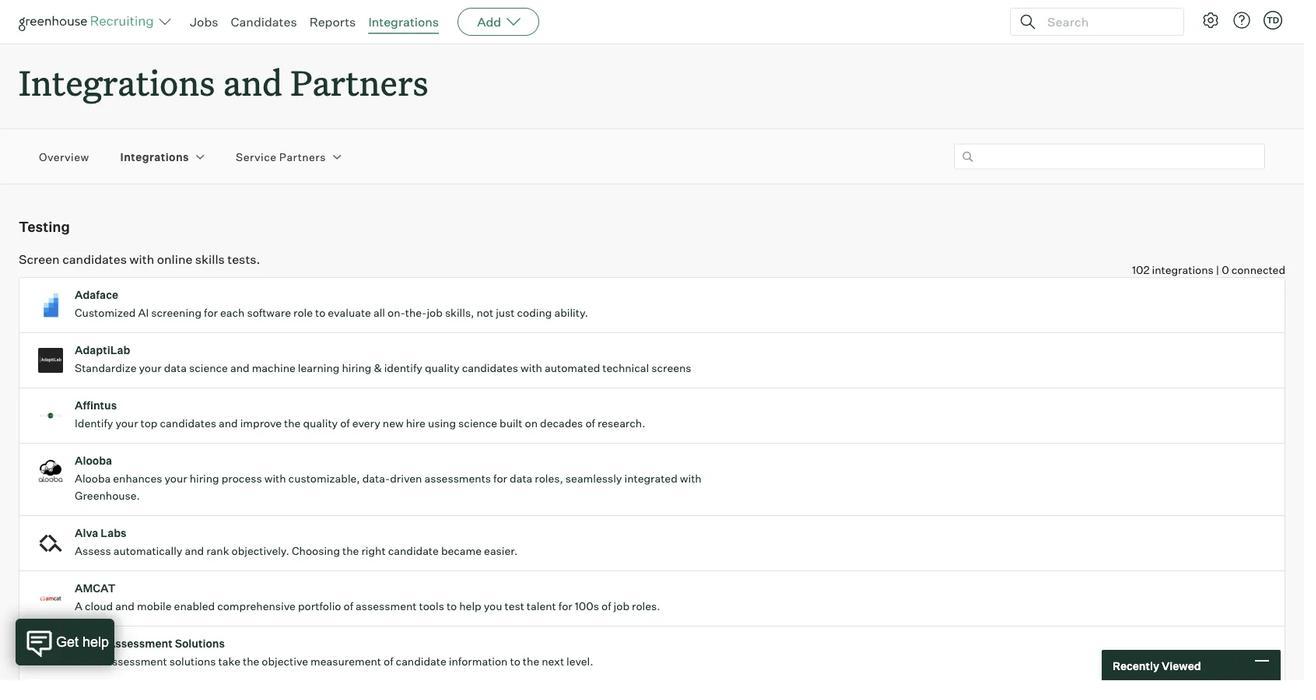 Task type: describe. For each thing, give the bounding box(es) containing it.
software
[[247, 306, 291, 320]]

right
[[361, 544, 386, 558]]

screening
[[151, 306, 202, 320]]

td button
[[1261, 8, 1286, 33]]

each
[[220, 306, 245, 320]]

online
[[157, 251, 193, 267]]

roles.
[[632, 599, 660, 613]]

research.
[[598, 417, 646, 430]]

job inside adaface customized ai screening for each software role to evaluate all on-the-job skills, not just coding ability.
[[427, 306, 443, 320]]

candidate inside "aon's assessment solutions aon's assessment solutions take the objective measurement of candidate information to the next level."
[[396, 655, 447, 668]]

assessment
[[107, 637, 173, 650]]

just
[[496, 306, 515, 320]]

100s
[[575, 599, 599, 613]]

enhances
[[113, 472, 162, 485]]

candidates link
[[231, 14, 297, 30]]

alva
[[75, 526, 98, 540]]

assessment inside "aon's assessment solutions aon's assessment solutions take the objective measurement of candidate information to the next level."
[[106, 655, 167, 668]]

you
[[484, 599, 502, 613]]

skills,
[[445, 306, 474, 320]]

every
[[352, 417, 380, 430]]

help
[[459, 599, 482, 613]]

role
[[293, 306, 313, 320]]

all
[[374, 306, 385, 320]]

102
[[1132, 263, 1150, 277]]

aon's
[[75, 637, 105, 650]]

of inside "aon's assessment solutions aon's assessment solutions take the objective measurement of candidate information to the next level."
[[384, 655, 393, 668]]

roles,
[[535, 472, 563, 485]]

quality inside adaptilab standardize your data science and machine learning hiring & identify quality candidates with automated technical screens
[[425, 361, 460, 375]]

take
[[218, 655, 240, 668]]

2 vertical spatial integrations
[[120, 150, 189, 163]]

coding
[[517, 306, 552, 320]]

jobs link
[[190, 14, 218, 30]]

Search text field
[[1044, 11, 1170, 33]]

rank
[[206, 544, 229, 558]]

reports link
[[309, 14, 356, 30]]

connected
[[1232, 263, 1286, 277]]

testing
[[19, 218, 70, 235]]

td button
[[1264, 11, 1283, 30]]

screen
[[19, 251, 60, 267]]

a
[[75, 599, 82, 613]]

the inside affintus identify your top candidates and improve the quality of every new hire using science built on decades of research.
[[284, 417, 301, 430]]

and down candidates link
[[223, 59, 283, 105]]

aon's
[[75, 655, 104, 668]]

2 alooba from the top
[[75, 472, 111, 485]]

add button
[[458, 8, 540, 36]]

solutions
[[169, 655, 216, 668]]

portfolio
[[298, 599, 341, 613]]

jobs
[[190, 14, 218, 30]]

with right process on the bottom left of the page
[[264, 472, 286, 485]]

hiring inside adaptilab standardize your data science and machine learning hiring & identify quality candidates with automated technical screens
[[342, 361, 372, 375]]

labs
[[101, 526, 127, 540]]

with left the online
[[129, 251, 154, 267]]

top
[[141, 417, 158, 430]]

cloud
[[85, 599, 113, 613]]

and inside alva labs assess automatically and rank objectively. choosing the right candidate became easier.
[[185, 544, 204, 558]]

test
[[505, 599, 524, 613]]

the right take
[[243, 655, 259, 668]]

science inside affintus identify your top candidates and improve the quality of every new hire using science built on decades of research.
[[459, 417, 497, 430]]

0 horizontal spatial candidates
[[62, 251, 127, 267]]

level.
[[567, 655, 593, 668]]

affintus
[[75, 399, 117, 412]]

solutions
[[175, 637, 225, 650]]

assessments
[[425, 472, 491, 485]]

candidates
[[231, 14, 297, 30]]

for inside adaface customized ai screening for each software role to evaluate all on-the-job skills, not just coding ability.
[[204, 306, 218, 320]]

service
[[236, 150, 277, 163]]

1 vertical spatial partners
[[279, 150, 326, 163]]

affintus identify your top candidates and improve the quality of every new hire using science built on decades of research.
[[75, 399, 646, 430]]

|
[[1216, 263, 1220, 277]]

customizable,
[[288, 472, 360, 485]]

mobile
[[137, 599, 172, 613]]

overview link
[[39, 149, 89, 164]]

the inside alva labs assess automatically and rank objectively. choosing the right candidate became easier.
[[343, 544, 359, 558]]

102 integrations | 0 connected
[[1132, 263, 1286, 277]]

adaptilab
[[75, 343, 130, 357]]

ai
[[138, 306, 149, 320]]

next
[[542, 655, 564, 668]]

1 vertical spatial integrations
[[19, 59, 215, 105]]

hiring inside alooba alooba enhances your hiring process with customizable, data-driven assessments for data roles, seamlessly integrated with greenhouse.
[[190, 472, 219, 485]]

0 vertical spatial partners
[[291, 59, 428, 105]]

information
[[449, 655, 508, 668]]

machine
[[252, 361, 296, 375]]

process
[[222, 472, 262, 485]]



Task type: locate. For each thing, give the bounding box(es) containing it.
2 vertical spatial candidates
[[160, 417, 216, 430]]

job left skills,
[[427, 306, 443, 320]]

0 horizontal spatial hiring
[[190, 472, 219, 485]]

alooba
[[75, 454, 112, 468], [75, 472, 111, 485]]

assessment down assessment
[[106, 655, 167, 668]]

candidates down not
[[462, 361, 518, 375]]

driven
[[390, 472, 422, 485]]

integrations link
[[368, 14, 439, 30], [120, 149, 189, 164]]

identify
[[75, 417, 113, 430]]

data
[[164, 361, 187, 375], [510, 472, 533, 485]]

1 vertical spatial hiring
[[190, 472, 219, 485]]

candidates up adaface
[[62, 251, 127, 267]]

0 horizontal spatial for
[[204, 306, 218, 320]]

0 vertical spatial science
[[189, 361, 228, 375]]

to
[[315, 306, 326, 320], [447, 599, 457, 613], [510, 655, 521, 668]]

job
[[427, 306, 443, 320], [614, 599, 630, 613]]

1 vertical spatial candidates
[[462, 361, 518, 375]]

0 vertical spatial hiring
[[342, 361, 372, 375]]

identify
[[384, 361, 423, 375]]

of right 100s
[[602, 599, 611, 613]]

built
[[500, 417, 523, 430]]

alooba down identify on the bottom left of page
[[75, 454, 112, 468]]

your for data
[[139, 361, 162, 375]]

0 vertical spatial job
[[427, 306, 443, 320]]

candidate down tools
[[396, 655, 447, 668]]

0 horizontal spatial integrations link
[[120, 149, 189, 164]]

2 horizontal spatial your
[[165, 472, 187, 485]]

1 horizontal spatial your
[[139, 361, 162, 375]]

enabled
[[174, 599, 215, 613]]

assess
[[75, 544, 111, 558]]

1 vertical spatial your
[[115, 417, 138, 430]]

1 vertical spatial alooba
[[75, 472, 111, 485]]

and left improve
[[219, 417, 238, 430]]

standardize
[[75, 361, 137, 375]]

quality right identify
[[425, 361, 460, 375]]

for left the each
[[204, 306, 218, 320]]

viewed
[[1162, 659, 1201, 672]]

amcat a cloud and mobile enabled comprehensive portfolio of assessment tools to help you test talent for 100s of job roles.
[[75, 582, 660, 613]]

data down "screening"
[[164, 361, 187, 375]]

0 vertical spatial for
[[204, 306, 218, 320]]

to inside adaface customized ai screening for each software role to evaluate all on-the-job skills, not just coding ability.
[[315, 306, 326, 320]]

with left automated
[[521, 361, 542, 375]]

0 vertical spatial integrations
[[368, 14, 439, 30]]

1 horizontal spatial integrations link
[[368, 14, 439, 30]]

job left roles.
[[614, 599, 630, 613]]

0 horizontal spatial your
[[115, 417, 138, 430]]

integrations and partners
[[19, 59, 428, 105]]

0 horizontal spatial science
[[189, 361, 228, 375]]

on
[[525, 417, 538, 430]]

automatically
[[113, 544, 182, 558]]

0 vertical spatial quality
[[425, 361, 460, 375]]

integrations
[[1152, 263, 1214, 277]]

technical
[[603, 361, 649, 375]]

add
[[477, 14, 501, 30]]

candidates inside adaptilab standardize your data science and machine learning hiring & identify quality candidates with automated technical screens
[[462, 361, 518, 375]]

2 horizontal spatial for
[[559, 599, 573, 613]]

and inside adaptilab standardize your data science and machine learning hiring & identify quality candidates with automated technical screens
[[230, 361, 250, 375]]

0 vertical spatial candidate
[[388, 544, 439, 558]]

partners right service
[[279, 150, 326, 163]]

1 horizontal spatial job
[[614, 599, 630, 613]]

1 horizontal spatial hiring
[[342, 361, 372, 375]]

objective
[[262, 655, 308, 668]]

0 horizontal spatial quality
[[303, 417, 338, 430]]

candidates inside affintus identify your top candidates and improve the quality of every new hire using science built on decades of research.
[[160, 417, 216, 430]]

with
[[129, 251, 154, 267], [521, 361, 542, 375], [264, 472, 286, 485], [680, 472, 702, 485]]

your inside alooba alooba enhances your hiring process with customizable, data-driven assessments for data roles, seamlessly integrated with greenhouse.
[[165, 472, 187, 485]]

to right role
[[315, 306, 326, 320]]

0 vertical spatial your
[[139, 361, 162, 375]]

integrated
[[625, 472, 678, 485]]

the
[[284, 417, 301, 430], [343, 544, 359, 558], [243, 655, 259, 668], [523, 655, 540, 668]]

2 horizontal spatial candidates
[[462, 361, 518, 375]]

science left 'built'
[[459, 417, 497, 430]]

1 vertical spatial science
[[459, 417, 497, 430]]

ability.
[[555, 306, 588, 320]]

your left top
[[115, 417, 138, 430]]

configure image
[[1202, 11, 1220, 30]]

for
[[204, 306, 218, 320], [494, 472, 507, 485], [559, 599, 573, 613]]

0 vertical spatial to
[[315, 306, 326, 320]]

alooba alooba enhances your hiring process with customizable, data-driven assessments for data roles, seamlessly integrated with greenhouse.
[[75, 454, 702, 503]]

1 vertical spatial candidate
[[396, 655, 447, 668]]

hiring left '&'
[[342, 361, 372, 375]]

1 horizontal spatial science
[[459, 417, 497, 430]]

data inside alooba alooba enhances your hiring process with customizable, data-driven assessments for data roles, seamlessly integrated with greenhouse.
[[510, 472, 533, 485]]

and inside amcat a cloud and mobile enabled comprehensive portfolio of assessment tools to help you test talent for 100s of job roles.
[[115, 599, 135, 613]]

job inside amcat a cloud and mobile enabled comprehensive portfolio of assessment tools to help you test talent for 100s of job roles.
[[614, 599, 630, 613]]

td
[[1267, 15, 1280, 25]]

None text field
[[954, 144, 1266, 169]]

for right the assessments
[[494, 472, 507, 485]]

new
[[383, 417, 404, 430]]

1 vertical spatial quality
[[303, 417, 338, 430]]

became
[[441, 544, 482, 558]]

0
[[1222, 263, 1229, 277]]

objectively.
[[232, 544, 289, 558]]

and inside affintus identify your top candidates and improve the quality of every new hire using science built on decades of research.
[[219, 417, 238, 430]]

2 horizontal spatial to
[[510, 655, 521, 668]]

amcat
[[75, 582, 116, 595]]

the-
[[405, 306, 427, 320]]

candidate
[[388, 544, 439, 558], [396, 655, 447, 668]]

tests.
[[227, 251, 260, 267]]

greenhouse recruiting image
[[19, 12, 159, 31]]

seamlessly
[[566, 472, 622, 485]]

greenhouse.
[[75, 489, 140, 503]]

2 vertical spatial to
[[510, 655, 521, 668]]

alva labs assess automatically and rank objectively. choosing the right candidate became easier.
[[75, 526, 518, 558]]

reports
[[309, 14, 356, 30]]

and
[[223, 59, 283, 105], [230, 361, 250, 375], [219, 417, 238, 430], [185, 544, 204, 558], [115, 599, 135, 613]]

hire
[[406, 417, 426, 430]]

0 vertical spatial alooba
[[75, 454, 112, 468]]

comprehensive
[[217, 599, 296, 613]]

2 vertical spatial your
[[165, 472, 187, 485]]

choosing
[[292, 544, 340, 558]]

improve
[[240, 417, 282, 430]]

adaptilab standardize your data science and machine learning hiring & identify quality candidates with automated technical screens
[[75, 343, 692, 375]]

to left "help"
[[447, 599, 457, 613]]

screens
[[652, 361, 692, 375]]

of right portfolio
[[344, 599, 353, 613]]

to inside "aon's assessment solutions aon's assessment solutions take the objective measurement of candidate information to the next level."
[[510, 655, 521, 668]]

0 horizontal spatial to
[[315, 306, 326, 320]]

your inside affintus identify your top candidates and improve the quality of every new hire using science built on decades of research.
[[115, 417, 138, 430]]

aon's assessment solutions aon's assessment solutions take the objective measurement of candidate information to the next level.
[[75, 637, 593, 668]]

and left machine at the left
[[230, 361, 250, 375]]

on-
[[388, 306, 405, 320]]

1 horizontal spatial candidates
[[160, 417, 216, 430]]

overview
[[39, 150, 89, 163]]

data left roles,
[[510, 472, 533, 485]]

adaface customized ai screening for each software role to evaluate all on-the-job skills, not just coding ability.
[[75, 288, 588, 320]]

candidate right the right
[[388, 544, 439, 558]]

recently viewed
[[1113, 659, 1201, 672]]

your right standardize
[[139, 361, 162, 375]]

your for top
[[115, 417, 138, 430]]

hiring
[[342, 361, 372, 375], [190, 472, 219, 485]]

candidates
[[62, 251, 127, 267], [462, 361, 518, 375], [160, 417, 216, 430]]

talent
[[527, 599, 556, 613]]

and right the 'cloud'
[[115, 599, 135, 613]]

the left next
[[523, 655, 540, 668]]

0 vertical spatial integrations link
[[368, 14, 439, 30]]

customized
[[75, 306, 136, 320]]

data-
[[362, 472, 390, 485]]

0 horizontal spatial job
[[427, 306, 443, 320]]

learning
[[298, 361, 340, 375]]

with right 'integrated'
[[680, 472, 702, 485]]

for left 100s
[[559, 599, 573, 613]]

1 vertical spatial integrations link
[[120, 149, 189, 164]]

for inside alooba alooba enhances your hiring process with customizable, data-driven assessments for data roles, seamlessly integrated with greenhouse.
[[494, 472, 507, 485]]

quality inside affintus identify your top candidates and improve the quality of every new hire using science built on decades of research.
[[303, 417, 338, 430]]

1 vertical spatial to
[[447, 599, 457, 613]]

your inside adaptilab standardize your data science and machine learning hiring & identify quality candidates with automated technical screens
[[139, 361, 162, 375]]

1 horizontal spatial data
[[510, 472, 533, 485]]

1 vertical spatial for
[[494, 472, 507, 485]]

candidate inside alva labs assess automatically and rank objectively. choosing the right candidate became easier.
[[388, 544, 439, 558]]

data inside adaptilab standardize your data science and machine learning hiring & identify quality candidates with automated technical screens
[[164, 361, 187, 375]]

adaface
[[75, 288, 118, 302]]

1 horizontal spatial assessment
[[356, 599, 417, 613]]

recently
[[1113, 659, 1160, 672]]

of left every
[[340, 417, 350, 430]]

1 vertical spatial job
[[614, 599, 630, 613]]

science
[[189, 361, 228, 375], [459, 417, 497, 430]]

evaluate
[[328, 306, 371, 320]]

assessment left tools
[[356, 599, 417, 613]]

assessment inside amcat a cloud and mobile enabled comprehensive portfolio of assessment tools to help you test talent for 100s of job roles.
[[356, 599, 417, 613]]

and left rank
[[185, 544, 204, 558]]

the left the right
[[343, 544, 359, 558]]

&
[[374, 361, 382, 375]]

with inside adaptilab standardize your data science and machine learning hiring & identify quality candidates with automated technical screens
[[521, 361, 542, 375]]

0 vertical spatial data
[[164, 361, 187, 375]]

1 vertical spatial data
[[510, 472, 533, 485]]

0 horizontal spatial data
[[164, 361, 187, 375]]

your
[[139, 361, 162, 375], [115, 417, 138, 430], [165, 472, 187, 485]]

quality
[[425, 361, 460, 375], [303, 417, 338, 430]]

1 horizontal spatial quality
[[425, 361, 460, 375]]

easier.
[[484, 544, 518, 558]]

for inside amcat a cloud and mobile enabled comprehensive portfolio of assessment tools to help you test talent for 100s of job roles.
[[559, 599, 573, 613]]

of right decades
[[586, 417, 595, 430]]

0 vertical spatial candidates
[[62, 251, 127, 267]]

1 vertical spatial assessment
[[106, 655, 167, 668]]

tools
[[419, 599, 444, 613]]

1 horizontal spatial to
[[447, 599, 457, 613]]

candidates right top
[[160, 417, 216, 430]]

2 vertical spatial for
[[559, 599, 573, 613]]

science down the each
[[189, 361, 228, 375]]

1 horizontal spatial for
[[494, 472, 507, 485]]

of right measurement
[[384, 655, 393, 668]]

1 alooba from the top
[[75, 454, 112, 468]]

partners
[[291, 59, 428, 105], [279, 150, 326, 163]]

service partners link
[[236, 149, 326, 164]]

the right improve
[[284, 417, 301, 430]]

automated
[[545, 361, 600, 375]]

not
[[477, 306, 494, 320]]

service partners
[[236, 150, 326, 163]]

quality left every
[[303, 417, 338, 430]]

science inside adaptilab standardize your data science and machine learning hiring & identify quality candidates with automated technical screens
[[189, 361, 228, 375]]

0 vertical spatial assessment
[[356, 599, 417, 613]]

hiring left process on the bottom left of the page
[[190, 472, 219, 485]]

to right the "information"
[[510, 655, 521, 668]]

your right enhances
[[165, 472, 187, 485]]

0 horizontal spatial assessment
[[106, 655, 167, 668]]

partners down reports link
[[291, 59, 428, 105]]

using
[[428, 417, 456, 430]]

alooba up greenhouse.
[[75, 472, 111, 485]]

measurement
[[311, 655, 381, 668]]

to inside amcat a cloud and mobile enabled comprehensive portfolio of assessment tools to help you test talent for 100s of job roles.
[[447, 599, 457, 613]]



Task type: vqa. For each thing, say whether or not it's contained in the screenshot.
third Admin: from the bottom of the page
no



